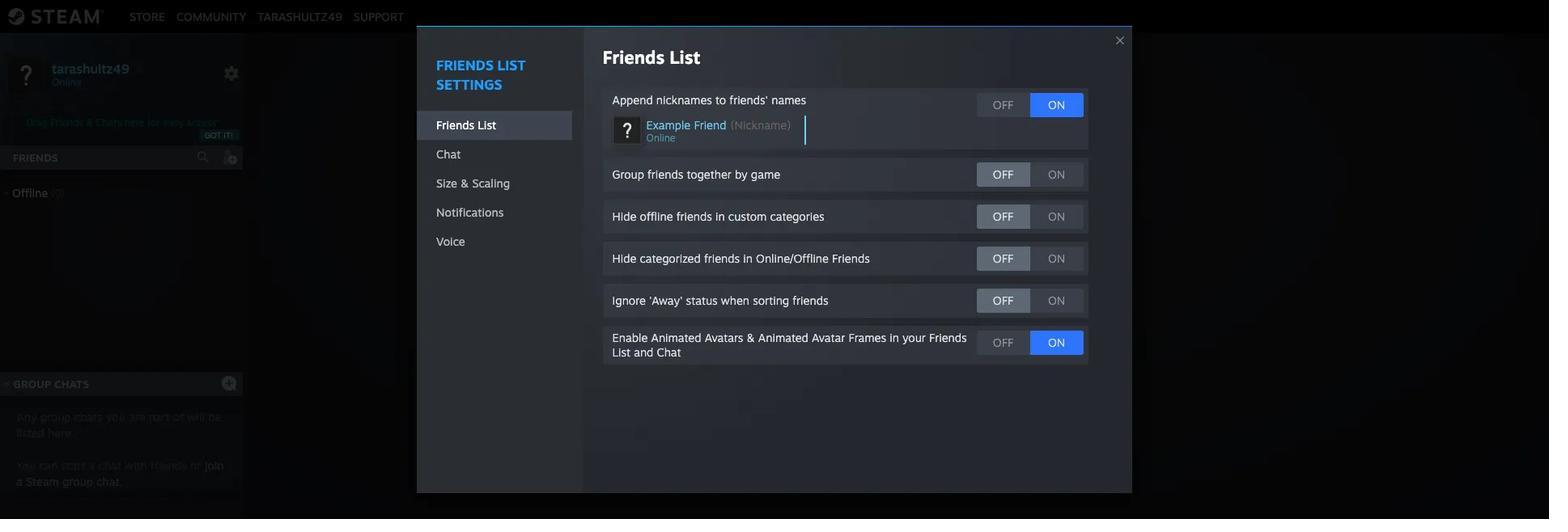 Task type: describe. For each thing, give the bounding box(es) containing it.
online
[[647, 132, 676, 144]]

be
[[208, 410, 221, 424]]

for
[[147, 117, 160, 129]]

you
[[106, 410, 125, 424]]

1 horizontal spatial friend
[[831, 285, 869, 301]]

a for steam
[[16, 475, 23, 489]]

0 vertical spatial chat
[[436, 147, 461, 161]]

in for online/offline
[[743, 252, 753, 266]]

2 on from the top
[[1048, 168, 1066, 181]]

will
[[187, 410, 205, 424]]

1 horizontal spatial &
[[461, 177, 469, 190]]

a for friend
[[820, 285, 828, 301]]

0 horizontal spatial friends list
[[436, 118, 497, 132]]

avatar
[[812, 331, 846, 345]]

offline
[[640, 210, 673, 224]]

frames
[[849, 331, 887, 345]]

voice
[[436, 235, 465, 249]]

friends down online
[[648, 168, 684, 181]]

friend inside 'example friend ( nickname ) online'
[[694, 118, 727, 132]]

any group chats you are part of will be listed here.
[[16, 410, 221, 440]]

enable animated avatars & animated avatar frames in your friends list and chat
[[613, 331, 967, 360]]

with
[[125, 459, 147, 473]]

nicknames
[[656, 93, 712, 107]]

0 horizontal spatial tarashultz49
[[52, 60, 130, 77]]

friends up click a friend or group chat to start!
[[832, 252, 870, 266]]

1 vertical spatial chat
[[930, 285, 958, 301]]

join a steam group chat.
[[16, 459, 224, 489]]

collapse chats list image
[[0, 381, 19, 388]]

store
[[130, 9, 165, 23]]

avatars
[[705, 331, 744, 345]]

can
[[39, 459, 58, 473]]

drag
[[26, 117, 48, 129]]

you can start a chat with friends or
[[16, 459, 205, 473]]

0 horizontal spatial chats
[[54, 378, 89, 391]]

when
[[721, 294, 750, 308]]

click
[[788, 285, 817, 301]]

listed
[[16, 427, 45, 440]]

and
[[634, 346, 654, 360]]

list down settings
[[478, 118, 497, 132]]

join
[[205, 459, 224, 473]]

on for friends
[[1048, 252, 1066, 266]]

scaling
[[472, 177, 510, 190]]

game
[[751, 168, 781, 181]]

chat.
[[96, 475, 123, 489]]

hide for hide offline friends in custom categories
[[613, 210, 637, 224]]

group inside the "any group chats you are part of will be listed here."
[[40, 410, 71, 424]]

(
[[731, 118, 735, 132]]

drag friends & chats here for easy access
[[26, 117, 217, 129]]

friends'
[[730, 93, 768, 107]]

'away'
[[649, 294, 683, 308]]

any
[[16, 410, 37, 424]]

offline
[[12, 186, 48, 200]]

1 horizontal spatial to
[[961, 285, 974, 301]]

friends down settings
[[436, 118, 475, 132]]

group for group friends together by game
[[613, 168, 644, 181]]

friends right drag
[[50, 117, 83, 129]]

0 horizontal spatial to
[[716, 93, 726, 107]]

friends down drag
[[13, 151, 58, 164]]

1 off from the top
[[993, 98, 1014, 112]]

community
[[177, 9, 246, 23]]

tarashultz49 link
[[252, 9, 348, 23]]

off for friends
[[993, 252, 1014, 266]]

sorting
[[753, 294, 790, 308]]

status
[[686, 294, 718, 308]]

hide offline friends in custom categories
[[613, 210, 825, 224]]

hide for hide categorized friends in online/offline friends
[[613, 252, 637, 266]]

notifications
[[436, 206, 504, 219]]

1 horizontal spatial chats
[[96, 117, 122, 129]]

join a steam group chat. link
[[16, 459, 224, 489]]

size & scaling
[[436, 177, 510, 190]]

on for categories
[[1048, 210, 1066, 224]]

0 vertical spatial or
[[873, 285, 885, 301]]

support
[[354, 9, 404, 23]]

append
[[613, 93, 653, 107]]



Task type: vqa. For each thing, say whether or not it's contained in the screenshot.
The Size & Scaling
yes



Task type: locate. For each thing, give the bounding box(es) containing it.
list down the enable
[[613, 346, 631, 360]]

your
[[903, 331, 926, 345]]

tarashultz49 left support link
[[258, 9, 342, 23]]

1 vertical spatial group
[[62, 475, 93, 489]]

nickname
[[735, 118, 787, 132]]

friends right your
[[929, 331, 967, 345]]

friends up append
[[603, 46, 665, 68]]

2 horizontal spatial &
[[747, 331, 755, 345]]

chat up size
[[436, 147, 461, 161]]

1 vertical spatial in
[[743, 252, 753, 266]]

0 vertical spatial group
[[613, 168, 644, 181]]

1 vertical spatial to
[[961, 285, 974, 301]]

group inside join a steam group chat.
[[62, 475, 93, 489]]

friends right the sorting
[[793, 294, 829, 308]]

group up any
[[13, 378, 51, 391]]

ignore
[[613, 294, 646, 308]]

example friend ( nickname ) online
[[647, 118, 791, 144]]

names
[[772, 93, 806, 107]]

on for avatar
[[1048, 336, 1066, 350]]

add a friend image
[[220, 148, 238, 166]]

click a friend or group chat to start!
[[788, 285, 1009, 301]]

group up your
[[889, 285, 926, 301]]

5 on from the top
[[1048, 294, 1066, 308]]

community link
[[171, 9, 252, 23]]

1 horizontal spatial or
[[873, 285, 885, 301]]

& right size
[[461, 177, 469, 190]]

access
[[187, 117, 217, 129]]

group
[[40, 410, 71, 424], [62, 475, 93, 489]]

a down you
[[16, 475, 23, 489]]

tarashultz49 up drag friends & chats here for easy access in the left top of the page
[[52, 60, 130, 77]]

3 on from the top
[[1048, 210, 1066, 224]]

a
[[820, 285, 828, 301], [89, 459, 95, 473], [16, 475, 23, 489]]

on for friends
[[1048, 294, 1066, 308]]

chats up "chats"
[[54, 378, 89, 391]]

2 horizontal spatial in
[[890, 331, 899, 345]]

hide left the offline on the top of the page
[[613, 210, 637, 224]]

chat left start!
[[930, 285, 958, 301]]

or
[[873, 285, 885, 301], [190, 459, 201, 473]]

1 on from the top
[[1048, 98, 1066, 112]]

0 vertical spatial group
[[40, 410, 71, 424]]

& inside enable animated avatars & animated avatar frames in your friends list and chat
[[747, 331, 755, 345]]

settings
[[436, 76, 503, 93]]

1 horizontal spatial a
[[89, 459, 95, 473]]

1 vertical spatial a
[[89, 459, 95, 473]]

1 horizontal spatial tarashultz49
[[258, 9, 342, 23]]

to left the friends'
[[716, 93, 726, 107]]

in left custom
[[716, 210, 725, 224]]

friends list settings
[[436, 57, 526, 93]]

tarashultz49
[[258, 9, 342, 23], [52, 60, 130, 77]]

friends right with
[[151, 459, 187, 473]]

0 horizontal spatial &
[[86, 117, 93, 129]]

hide categorized friends in online/offline friends
[[613, 252, 870, 266]]

a inside join a steam group chat.
[[16, 475, 23, 489]]

example
[[647, 118, 691, 132]]

off
[[993, 98, 1014, 112], [993, 168, 1014, 181], [993, 210, 1014, 224], [993, 252, 1014, 266], [993, 294, 1014, 308], [993, 336, 1014, 350]]

search my friends list image
[[196, 150, 211, 164]]

0 horizontal spatial friend
[[694, 118, 727, 132]]

friends
[[603, 46, 665, 68], [436, 57, 494, 74], [50, 117, 83, 129], [436, 118, 475, 132], [13, 151, 58, 164], [832, 252, 870, 266], [929, 331, 967, 345]]

friend
[[694, 118, 727, 132], [831, 285, 869, 301]]

friends list down settings
[[436, 118, 497, 132]]

animated up and
[[651, 331, 702, 345]]

friends up ignore 'away' status when sorting friends
[[704, 252, 740, 266]]

list inside friends list settings
[[498, 57, 526, 74]]

store link
[[124, 9, 171, 23]]

in for custom
[[716, 210, 725, 224]]

together
[[687, 168, 732, 181]]

in inside enable animated avatars & animated avatar frames in your friends list and chat
[[890, 331, 899, 345]]

5 off from the top
[[993, 294, 1014, 308]]

chat
[[436, 147, 461, 161], [930, 285, 958, 301], [657, 346, 681, 360]]

group chats
[[13, 378, 89, 391]]

2 horizontal spatial chat
[[930, 285, 958, 301]]

manage friends list settings image
[[223, 66, 240, 82]]

0 horizontal spatial in
[[716, 210, 725, 224]]

categories
[[770, 210, 825, 224]]

categorized
[[640, 252, 701, 266]]

4 off from the top
[[993, 252, 1014, 266]]

2 vertical spatial &
[[747, 331, 755, 345]]

2 vertical spatial a
[[16, 475, 23, 489]]

0 horizontal spatial animated
[[651, 331, 702, 345]]

& right "avatars"
[[747, 331, 755, 345]]

1 horizontal spatial group
[[613, 168, 644, 181]]

2 vertical spatial group
[[13, 378, 51, 391]]

chat right and
[[657, 346, 681, 360]]

1 horizontal spatial chat
[[657, 346, 681, 360]]

friends inside friends list settings
[[436, 57, 494, 74]]

& left here
[[86, 117, 93, 129]]

6 on from the top
[[1048, 336, 1066, 350]]

a left chat at the bottom of page
[[89, 459, 95, 473]]

group down start
[[62, 475, 93, 489]]

2 animated from the left
[[759, 331, 809, 345]]

6 off from the top
[[993, 336, 1014, 350]]

a right click at the bottom of the page
[[820, 285, 828, 301]]

in left your
[[890, 331, 899, 345]]

0 horizontal spatial group
[[13, 378, 51, 391]]

0 vertical spatial friends list
[[603, 46, 701, 68]]

0 vertical spatial in
[[716, 210, 725, 224]]

ignore 'away' status when sorting friends
[[613, 294, 829, 308]]

off for friends
[[993, 294, 1014, 308]]

friends
[[648, 168, 684, 181], [677, 210, 712, 224], [704, 252, 740, 266], [793, 294, 829, 308], [151, 459, 187, 473]]

append nicknames to friends' names
[[613, 93, 806, 107]]

0 vertical spatial hide
[[613, 210, 637, 224]]

friends list up append
[[603, 46, 701, 68]]

size
[[436, 177, 458, 190]]

custom
[[729, 210, 767, 224]]

0 vertical spatial tarashultz49
[[258, 9, 342, 23]]

animated
[[651, 331, 702, 345], [759, 331, 809, 345]]

you
[[16, 459, 36, 473]]

list
[[670, 46, 701, 68], [498, 57, 526, 74], [478, 118, 497, 132], [613, 346, 631, 360]]

0 vertical spatial to
[[716, 93, 726, 107]]

create a group chat image
[[221, 375, 237, 391]]

1 vertical spatial hide
[[613, 252, 637, 266]]

1 vertical spatial group
[[889, 285, 926, 301]]

2 hide from the top
[[613, 252, 637, 266]]

0 vertical spatial a
[[820, 285, 828, 301]]

)
[[787, 118, 791, 132]]

0 horizontal spatial a
[[16, 475, 23, 489]]

are
[[129, 410, 145, 424]]

0 vertical spatial chats
[[96, 117, 122, 129]]

of
[[173, 410, 184, 424]]

1 vertical spatial chats
[[54, 378, 89, 391]]

here
[[124, 117, 145, 129]]

group for group chats
[[13, 378, 51, 391]]

online/offline
[[756, 252, 829, 266]]

group up the offline on the top of the page
[[613, 168, 644, 181]]

by
[[735, 168, 748, 181]]

chats
[[96, 117, 122, 129], [54, 378, 89, 391]]

group friends together by game
[[613, 168, 781, 181]]

1 hide from the top
[[613, 210, 637, 224]]

0 vertical spatial friend
[[694, 118, 727, 132]]

or left join
[[190, 459, 201, 473]]

chats left here
[[96, 117, 122, 129]]

group
[[613, 168, 644, 181], [889, 285, 926, 301], [13, 378, 51, 391]]

friend left (
[[694, 118, 727, 132]]

friends up settings
[[436, 57, 494, 74]]

list up 'nicknames'
[[670, 46, 701, 68]]

to
[[716, 93, 726, 107], [961, 285, 974, 301]]

1 vertical spatial friend
[[831, 285, 869, 301]]

group up here.
[[40, 410, 71, 424]]

2 vertical spatial in
[[890, 331, 899, 345]]

friends right the offline on the top of the page
[[677, 210, 712, 224]]

on
[[1048, 98, 1066, 112], [1048, 168, 1066, 181], [1048, 210, 1066, 224], [1048, 252, 1066, 266], [1048, 294, 1066, 308], [1048, 336, 1066, 350]]

hide up ignore
[[613, 252, 637, 266]]

1 animated from the left
[[651, 331, 702, 345]]

3 off from the top
[[993, 210, 1014, 224]]

part
[[149, 410, 170, 424]]

or up frames
[[873, 285, 885, 301]]

chat
[[98, 459, 121, 473]]

4 on from the top
[[1048, 252, 1066, 266]]

0 horizontal spatial chat
[[436, 147, 461, 161]]

2 horizontal spatial a
[[820, 285, 828, 301]]

2 horizontal spatial group
[[889, 285, 926, 301]]

animated down the sorting
[[759, 331, 809, 345]]

in down custom
[[743, 252, 753, 266]]

&
[[86, 117, 93, 129], [461, 177, 469, 190], [747, 331, 755, 345]]

0 horizontal spatial or
[[190, 459, 201, 473]]

1 horizontal spatial animated
[[759, 331, 809, 345]]

1 vertical spatial or
[[190, 459, 201, 473]]

chats
[[74, 410, 103, 424]]

steam
[[26, 475, 59, 489]]

start!
[[978, 285, 1009, 301]]

off for categories
[[993, 210, 1014, 224]]

1 horizontal spatial in
[[743, 252, 753, 266]]

hide
[[613, 210, 637, 224], [613, 252, 637, 266]]

support link
[[348, 9, 410, 23]]

1 vertical spatial friends list
[[436, 118, 497, 132]]

easy
[[163, 117, 184, 129]]

off for avatar
[[993, 336, 1014, 350]]

0 vertical spatial &
[[86, 117, 93, 129]]

here.
[[48, 427, 74, 440]]

2 vertical spatial chat
[[657, 346, 681, 360]]

friends inside enable animated avatars & animated avatar frames in your friends list and chat
[[929, 331, 967, 345]]

start
[[61, 459, 85, 473]]

friend right click at the bottom of the page
[[831, 285, 869, 301]]

list up settings
[[498, 57, 526, 74]]

in
[[716, 210, 725, 224], [743, 252, 753, 266], [890, 331, 899, 345]]

enable
[[613, 331, 648, 345]]

list inside enable animated avatars & animated avatar frames in your friends list and chat
[[613, 346, 631, 360]]

2 off from the top
[[993, 168, 1014, 181]]

1 vertical spatial tarashultz49
[[52, 60, 130, 77]]

to left start!
[[961, 285, 974, 301]]

chat inside enable animated avatars & animated avatar frames in your friends list and chat
[[657, 346, 681, 360]]

1 vertical spatial &
[[461, 177, 469, 190]]

1 horizontal spatial friends list
[[603, 46, 701, 68]]



